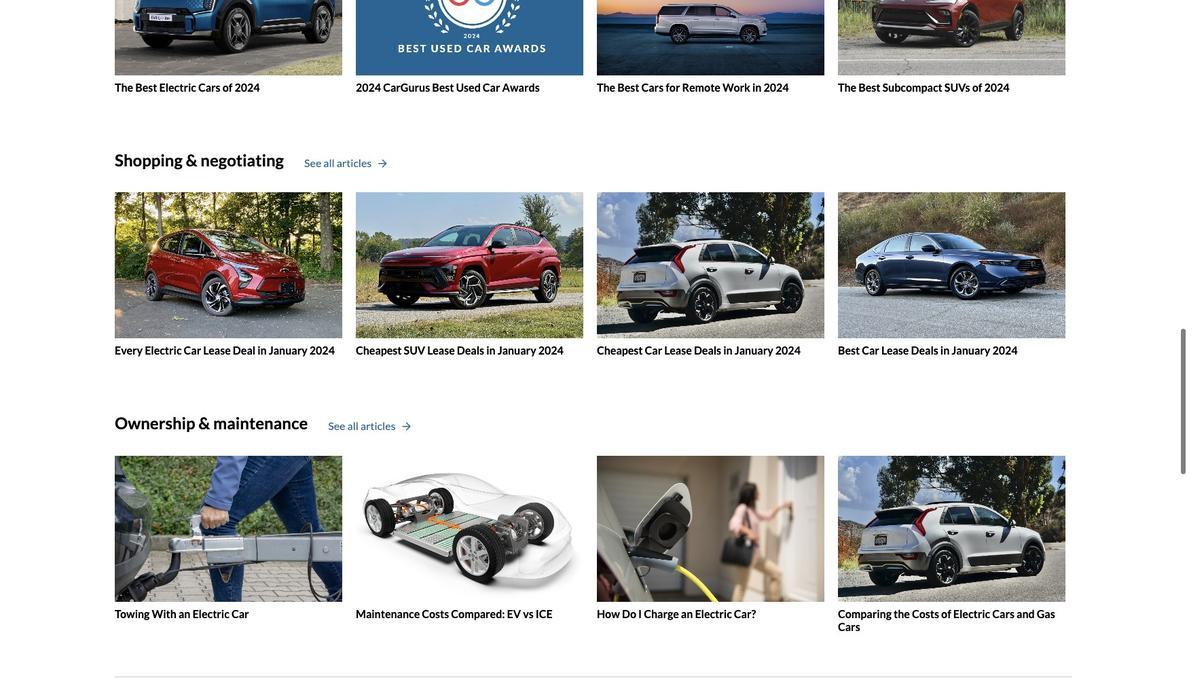 Task type: locate. For each thing, give the bounding box(es) containing it.
best for the best electric cars of 2024
[[135, 81, 157, 94]]

cheapest
[[356, 344, 402, 357], [597, 344, 643, 357]]

for
[[666, 81, 681, 94]]

awards
[[503, 81, 540, 94]]

1 vertical spatial articles
[[361, 419, 396, 432]]

2 cheapest from the left
[[597, 344, 643, 357]]

how do i charge an electric car?
[[597, 607, 757, 620]]

0 vertical spatial see all articles link
[[304, 155, 387, 171]]

0 horizontal spatial costs
[[422, 607, 449, 620]]

1 deals from the left
[[457, 344, 485, 357]]

see all articles link for shopping & negotiating
[[304, 155, 387, 171]]

ev
[[507, 607, 521, 620]]

of down "the best electric cars of 2024" image
[[223, 81, 233, 94]]

4 lease from the left
[[882, 344, 910, 357]]

costs right the the
[[913, 607, 940, 620]]

cheapest suv lease deals in january 2024 image
[[356, 193, 584, 339]]

car
[[483, 81, 501, 94], [184, 344, 201, 357], [645, 344, 663, 357], [863, 344, 880, 357], [232, 607, 249, 620]]

1 horizontal spatial an
[[681, 607, 693, 620]]

2024 cargurus best used car awards
[[356, 81, 540, 94]]

used
[[456, 81, 481, 94]]

0 vertical spatial &
[[186, 150, 198, 170]]

2 horizontal spatial of
[[973, 81, 983, 94]]

of right the the
[[942, 607, 952, 620]]

2 deals from the left
[[694, 344, 722, 357]]

of for suvs
[[973, 81, 983, 94]]

do
[[622, 607, 637, 620]]

cheapest car lease deals in january 2024 link
[[597, 193, 825, 357]]

see all articles link for ownership & maintenance
[[328, 418, 411, 434]]

comparing
[[839, 607, 892, 620]]

lease
[[203, 344, 231, 357], [428, 344, 455, 357], [665, 344, 692, 357], [882, 344, 910, 357]]

2 horizontal spatial deals
[[912, 344, 939, 357]]

cargurus
[[383, 81, 430, 94]]

2024
[[235, 81, 260, 94], [356, 81, 381, 94], [764, 81, 789, 94], [985, 81, 1010, 94], [310, 344, 335, 357], [539, 344, 564, 357], [776, 344, 801, 357], [993, 344, 1018, 357]]

2024 inside 2024 cargurus best used car awards link
[[356, 81, 381, 94]]

an
[[179, 607, 191, 620], [681, 607, 693, 620]]

the inside the best subcompact suvs of 2024 link
[[839, 81, 857, 94]]

& for maintenance
[[199, 413, 210, 433]]

in for cheapest car lease deals in january 2024
[[724, 344, 733, 357]]

deals for cheapest suv lease deals in january 2024
[[457, 344, 485, 357]]

car inside 2024 cargurus best used car awards link
[[483, 81, 501, 94]]

0 horizontal spatial the
[[115, 81, 133, 94]]

& for negotiating
[[186, 150, 198, 170]]

4 january from the left
[[952, 344, 991, 357]]

deals for cheapest car lease deals in january 2024
[[694, 344, 722, 357]]

3 deals from the left
[[912, 344, 939, 357]]

in
[[753, 81, 762, 94], [258, 344, 267, 357], [487, 344, 496, 357], [724, 344, 733, 357], [941, 344, 950, 357]]

articles
[[337, 156, 372, 169], [361, 419, 396, 432]]

all
[[324, 156, 335, 169], [348, 419, 359, 432]]

0 horizontal spatial all
[[324, 156, 335, 169]]

1 vertical spatial arrow right image
[[403, 422, 411, 432]]

2 costs from the left
[[913, 607, 940, 620]]

in for best car lease deals in january 2024
[[941, 344, 950, 357]]

subcompact
[[883, 81, 943, 94]]

3 lease from the left
[[665, 344, 692, 357]]

costs left compared:
[[422, 607, 449, 620]]

vs
[[523, 607, 534, 620]]

2024 inside every electric car lease deal in january 2024 link
[[310, 344, 335, 357]]

0 vertical spatial see
[[304, 156, 322, 169]]

3 january from the left
[[735, 344, 774, 357]]

costs inside maintenance costs compared: ev vs ice "link"
[[422, 607, 449, 620]]

1 vertical spatial see
[[328, 419, 346, 432]]

arrow right image for shopping & negotiating
[[379, 159, 387, 168]]

0 vertical spatial see all articles
[[304, 156, 372, 169]]

electric
[[159, 81, 196, 94], [145, 344, 182, 357], [193, 607, 230, 620], [695, 607, 732, 620], [954, 607, 991, 620]]

arrow right image
[[379, 159, 387, 168], [403, 422, 411, 432]]

arrow right image for ownership & maintenance
[[403, 422, 411, 432]]

the for the best cars for remote work in 2024
[[597, 81, 616, 94]]

an right charge at right bottom
[[681, 607, 693, 620]]

1 horizontal spatial all
[[348, 419, 359, 432]]

best for the best subcompact suvs of 2024
[[859, 81, 881, 94]]

january
[[269, 344, 308, 357], [498, 344, 537, 357], [735, 344, 774, 357], [952, 344, 991, 357]]

cars
[[198, 81, 221, 94], [642, 81, 664, 94], [993, 607, 1015, 620], [839, 620, 861, 633]]

see all articles
[[304, 156, 372, 169], [328, 419, 396, 432]]

1 horizontal spatial the
[[597, 81, 616, 94]]

1 vertical spatial see all articles link
[[328, 418, 411, 434]]

1 vertical spatial see all articles
[[328, 419, 396, 432]]

every electric car lease deal in january 2024
[[115, 344, 335, 357]]

0 vertical spatial all
[[324, 156, 335, 169]]

2 january from the left
[[498, 344, 537, 357]]

see all articles link
[[304, 155, 387, 171], [328, 418, 411, 434]]

1 the from the left
[[115, 81, 133, 94]]

the best cars for remote work in 2024 link
[[597, 0, 825, 94]]

maintenance costs compared: ev vs ice image
[[356, 456, 584, 602]]

the inside the best cars for remote work in 2024 link
[[597, 81, 616, 94]]

& right ownership
[[199, 413, 210, 433]]

1 horizontal spatial &
[[199, 413, 210, 433]]

1 vertical spatial &
[[199, 413, 210, 433]]

the inside the best electric cars of 2024 link
[[115, 81, 133, 94]]

3 the from the left
[[839, 81, 857, 94]]

0 horizontal spatial see
[[304, 156, 322, 169]]

cheapest suv lease deals in january 2024 link
[[356, 193, 584, 357]]

cheapest car lease deals in january 2024
[[597, 344, 801, 357]]

2024 inside the best electric cars of 2024 link
[[235, 81, 260, 94]]

1 cheapest from the left
[[356, 344, 402, 357]]

the for the best electric cars of 2024
[[115, 81, 133, 94]]

comparing the costs of electric cars and gas cars image
[[839, 456, 1066, 602]]

compared:
[[451, 607, 505, 620]]

work
[[723, 81, 751, 94]]

deals
[[457, 344, 485, 357], [694, 344, 722, 357], [912, 344, 939, 357]]

0 vertical spatial arrow right image
[[379, 159, 387, 168]]

1 horizontal spatial costs
[[913, 607, 940, 620]]

1 horizontal spatial of
[[942, 607, 952, 620]]

0 horizontal spatial an
[[179, 607, 191, 620]]

car inside towing with an electric car link
[[232, 607, 249, 620]]

with
[[152, 607, 177, 620]]

shopping
[[115, 150, 183, 170]]

1 horizontal spatial see
[[328, 419, 346, 432]]

1 horizontal spatial arrow right image
[[403, 422, 411, 432]]

cheapest for cheapest suv lease deals in january 2024
[[356, 344, 402, 357]]

& right shopping
[[186, 150, 198, 170]]

0 horizontal spatial arrow right image
[[379, 159, 387, 168]]

the best electric cars of 2024 image
[[115, 0, 343, 76]]

0 horizontal spatial of
[[223, 81, 233, 94]]

costs
[[422, 607, 449, 620], [913, 607, 940, 620]]

lease for cheapest car lease deals in january 2024
[[665, 344, 692, 357]]

0 vertical spatial articles
[[337, 156, 372, 169]]

best
[[135, 81, 157, 94], [432, 81, 454, 94], [618, 81, 640, 94], [859, 81, 881, 94], [839, 344, 860, 357]]

0 horizontal spatial &
[[186, 150, 198, 170]]

0 horizontal spatial cheapest
[[356, 344, 402, 357]]

of for cars
[[223, 81, 233, 94]]

1 lease from the left
[[203, 344, 231, 357]]

cheapest car lease deals in january 2024 image
[[597, 193, 825, 339]]

2 lease from the left
[[428, 344, 455, 357]]

1 horizontal spatial deals
[[694, 344, 722, 357]]

the best subcompact suvs of 2024 link
[[839, 0, 1066, 94]]

the for the best subcompact suvs of 2024
[[839, 81, 857, 94]]

of right suvs
[[973, 81, 983, 94]]

cars down "the best electric cars of 2024" image
[[198, 81, 221, 94]]

maintenance costs compared: ev vs ice
[[356, 607, 553, 620]]

the best cars for remote work in 2024 image
[[597, 0, 825, 76]]

&
[[186, 150, 198, 170], [199, 413, 210, 433]]

negotiating
[[201, 150, 284, 170]]

1 horizontal spatial cheapest
[[597, 344, 643, 357]]

car inside cheapest car lease deals in january 2024 link
[[645, 344, 663, 357]]

suvs
[[945, 81, 971, 94]]

1 vertical spatial all
[[348, 419, 359, 432]]

2 horizontal spatial the
[[839, 81, 857, 94]]

all for maintenance
[[348, 419, 359, 432]]

of
[[223, 81, 233, 94], [973, 81, 983, 94], [942, 607, 952, 620]]

2 the from the left
[[597, 81, 616, 94]]

1 costs from the left
[[422, 607, 449, 620]]

the
[[115, 81, 133, 94], [597, 81, 616, 94], [839, 81, 857, 94]]

0 horizontal spatial deals
[[457, 344, 485, 357]]

see for ownership & maintenance
[[328, 419, 346, 432]]

car inside best car lease deals in january 2024 link
[[863, 344, 880, 357]]

see
[[304, 156, 322, 169], [328, 419, 346, 432]]

ice
[[536, 607, 553, 620]]

an right with
[[179, 607, 191, 620]]



Task type: vqa. For each thing, say whether or not it's contained in the screenshot.
1 related to No
no



Task type: describe. For each thing, give the bounding box(es) containing it.
2024 inside the best cars for remote work in 2024 link
[[764, 81, 789, 94]]

every
[[115, 344, 143, 357]]

january for cheapest car lease deals in january 2024
[[735, 344, 774, 357]]

cars down comparing
[[839, 620, 861, 633]]

best car lease deals in january 2024
[[839, 344, 1018, 357]]

deals for best car lease deals in january 2024
[[912, 344, 939, 357]]

how
[[597, 607, 620, 620]]

towing
[[115, 607, 150, 620]]

every electric car lease deal in january 2024 image
[[115, 193, 343, 339]]

maintenance costs compared: ev vs ice link
[[356, 456, 584, 620]]

how do i charge an electric car? link
[[597, 456, 825, 620]]

the best cars for remote work in 2024
[[597, 81, 789, 94]]

comparing the costs of electric cars and gas cars
[[839, 607, 1056, 633]]

1 an from the left
[[179, 607, 191, 620]]

costs inside comparing the costs of electric cars and gas cars
[[913, 607, 940, 620]]

ownership & maintenance
[[115, 413, 308, 433]]

2 an from the left
[[681, 607, 693, 620]]

see all articles for shopping & negotiating
[[304, 156, 372, 169]]

1 january from the left
[[269, 344, 308, 357]]

best car lease deals in january 2024 image
[[839, 193, 1066, 339]]

lease for cheapest suv lease deals in january 2024
[[428, 344, 455, 357]]

best for the best cars for remote work in 2024
[[618, 81, 640, 94]]

comparing the costs of electric cars and gas cars link
[[839, 456, 1066, 633]]

of inside comparing the costs of electric cars and gas cars
[[942, 607, 952, 620]]

2024 cargurus best used car awards link
[[356, 0, 584, 94]]

car?
[[735, 607, 757, 620]]

shopping & negotiating
[[115, 150, 284, 170]]

towing with an electric car
[[115, 607, 249, 620]]

see for shopping & negotiating
[[304, 156, 322, 169]]

remote
[[683, 81, 721, 94]]

the best subcompact suvs of 2024 image
[[839, 0, 1066, 76]]

the
[[894, 607, 911, 620]]

articles for maintenance
[[361, 419, 396, 432]]

and
[[1017, 607, 1035, 620]]

towing with an electric car image
[[115, 456, 343, 602]]

car inside every electric car lease deal in january 2024 link
[[184, 344, 201, 357]]

gas
[[1038, 607, 1056, 620]]

every electric car lease deal in january 2024 link
[[115, 193, 343, 357]]

cars left for
[[642, 81, 664, 94]]

2024 inside cheapest car lease deals in january 2024 link
[[776, 344, 801, 357]]

best car lease deals in january 2024 link
[[839, 193, 1066, 357]]

suv
[[404, 344, 426, 357]]

maintenance
[[213, 413, 308, 433]]

2024 inside cheapest suv lease deals in january 2024 link
[[539, 344, 564, 357]]

cars left "and"
[[993, 607, 1015, 620]]

the best subcompact suvs of 2024
[[839, 81, 1010, 94]]

cheapest for cheapest car lease deals in january 2024
[[597, 344, 643, 357]]

articles for negotiating
[[337, 156, 372, 169]]

january for cheapest suv lease deals in january 2024
[[498, 344, 537, 357]]

i
[[639, 607, 642, 620]]

electric inside comparing the costs of electric cars and gas cars
[[954, 607, 991, 620]]

in for cheapest suv lease deals in january 2024
[[487, 344, 496, 357]]

the best electric cars of 2024 link
[[115, 0, 343, 94]]

charge
[[644, 607, 679, 620]]

2024 inside the best subcompact suvs of 2024 link
[[985, 81, 1010, 94]]

how do i charge an electric car? image
[[597, 456, 825, 602]]

the best electric cars of 2024
[[115, 81, 260, 94]]

see all articles for ownership & maintenance
[[328, 419, 396, 432]]

all for negotiating
[[324, 156, 335, 169]]

2024 inside best car lease deals in january 2024 link
[[993, 344, 1018, 357]]

january for best car lease deals in january 2024
[[952, 344, 991, 357]]

towing with an electric car link
[[115, 456, 343, 620]]

deal
[[233, 344, 256, 357]]

cheapest suv lease deals in january 2024
[[356, 344, 564, 357]]

lease for best car lease deals in january 2024
[[882, 344, 910, 357]]

ownership
[[115, 413, 195, 433]]

maintenance
[[356, 607, 420, 620]]

2024 cargurus best used car awards image
[[356, 0, 584, 76]]



